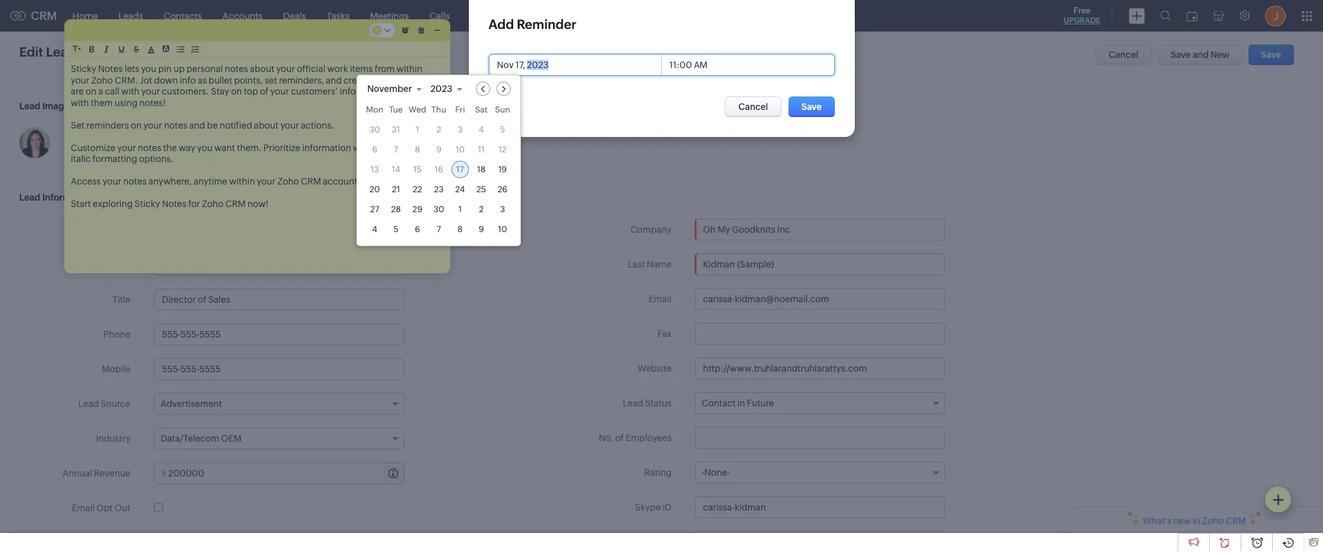 Task type: locate. For each thing, give the bounding box(es) containing it.
2 thu cell
[[437, 125, 441, 134]]

lead left image
[[19, 101, 40, 111]]

phone
[[104, 329, 130, 340]]

row up 23
[[366, 161, 511, 178]]

24
[[455, 185, 465, 194]]

1 horizontal spatial zoho
[[202, 199, 224, 209]]

1 horizontal spatial with
[[121, 86, 140, 97]]

sticky down edit lead edit page layout
[[71, 64, 96, 74]]

for
[[188, 199, 200, 209]]

0 horizontal spatial with
[[71, 97, 89, 108]]

1 horizontal spatial and
[[326, 75, 342, 85]]

secondary email
[[602, 537, 672, 548]]

6 row from the top
[[366, 201, 511, 218]]

0 vertical spatial 30
[[369, 125, 380, 134]]

first name
[[86, 260, 130, 270]]

employees
[[626, 433, 672, 443]]

21
[[392, 185, 400, 194]]

2 vertical spatial crm
[[225, 199, 246, 209]]

0 horizontal spatial 4
[[372, 225, 377, 234]]

None text field
[[215, 255, 404, 275], [695, 288, 946, 310], [695, 323, 946, 345], [695, 358, 946, 380], [168, 463, 404, 484], [215, 255, 404, 275], [695, 288, 946, 310], [695, 323, 946, 345], [695, 358, 946, 380], [168, 463, 404, 484]]

0 vertical spatial 4
[[479, 125, 484, 134]]

exploring
[[93, 199, 133, 209]]

22
[[413, 185, 422, 194]]

row down 23
[[366, 201, 511, 218]]

email up fax
[[649, 294, 672, 304]]

lead owner
[[80, 225, 130, 235]]

email left opt
[[72, 503, 95, 513]]

lead status
[[623, 398, 672, 409]]

0 horizontal spatial 9
[[436, 145, 442, 154]]

5
[[500, 125, 505, 134], [394, 225, 399, 234]]

lead left source
[[78, 399, 99, 409]]

row down 2 thu cell
[[366, 141, 511, 158]]

0 horizontal spatial 2
[[437, 125, 441, 134]]

work
[[327, 64, 348, 74]]

and left new
[[1193, 50, 1209, 60]]

search image
[[1161, 10, 1172, 21]]

4 down "saturday" column header at the top of the page
[[479, 125, 484, 134]]

None text field
[[662, 55, 834, 75], [695, 254, 946, 275], [154, 289, 405, 311], [154, 324, 405, 346], [154, 358, 405, 380], [695, 427, 946, 449], [695, 497, 946, 519], [695, 531, 946, 551], [662, 55, 834, 75], [695, 254, 946, 275], [154, 289, 405, 311], [154, 324, 405, 346], [154, 358, 405, 380], [695, 427, 946, 449], [695, 497, 946, 519], [695, 531, 946, 551]]

sticky down anywhere,
[[135, 199, 160, 209]]

30 mon cell
[[369, 125, 380, 134]]

access
[[71, 176, 101, 187]]

new
[[1211, 50, 1230, 60]]

industry
[[96, 434, 130, 444]]

secondary
[[602, 537, 647, 548]]

row down the 16 thu 'cell'
[[366, 181, 511, 198]]

0 vertical spatial within
[[397, 64, 423, 74]]

on left a
[[86, 86, 96, 97]]

9 thu cell
[[436, 145, 442, 154]]

call
[[105, 86, 120, 97]]

2 down 25 on the top left of the page
[[479, 205, 484, 214]]

edit left page in the left top of the page
[[82, 47, 99, 57]]

stay
[[211, 86, 229, 97]]

1 horizontal spatial name
[[647, 259, 672, 270]]

lead left the owner
[[80, 225, 100, 235]]

with left 6 mon cell
[[353, 143, 371, 153]]

and inside button
[[1193, 50, 1209, 60]]

1 vertical spatial within
[[229, 176, 255, 187]]

0 vertical spatial notes
[[98, 64, 123, 74]]

accounts
[[223, 11, 263, 21]]

zoho down prioritize
[[277, 176, 299, 187]]

save inside button
[[1171, 50, 1191, 60]]

zoho up a
[[91, 75, 113, 85]]

free
[[1074, 6, 1091, 15]]

of right no.
[[615, 433, 624, 443]]

6 down 30 mon cell
[[372, 145, 377, 154]]

accounts link
[[212, 0, 273, 31]]

0 horizontal spatial name
[[106, 260, 130, 270]]

zoho
[[91, 75, 113, 85], [277, 176, 299, 187], [202, 199, 224, 209]]

create menu element
[[1121, 0, 1153, 31]]

notes
[[98, 64, 123, 74], [162, 199, 187, 209]]

0 vertical spatial info
[[180, 75, 196, 85]]

customize
[[71, 143, 116, 153]]

bullet
[[209, 75, 232, 85]]

11
[[478, 145, 485, 154]]

28
[[391, 205, 401, 214]]

reminder image
[[399, 22, 412, 39]]

1 vertical spatial 9
[[479, 225, 484, 234]]

row containing 6
[[366, 141, 511, 158]]

tue
[[389, 105, 403, 115]]

lead left status
[[623, 398, 643, 409]]

cancel for the right cancel button
[[1109, 50, 1139, 60]]

14 tue cell
[[392, 165, 400, 174]]

notes up points,
[[225, 64, 248, 74]]

reminders
[[86, 120, 129, 130]]

1 horizontal spatial 8
[[458, 225, 463, 234]]

0 horizontal spatial 1
[[416, 125, 419, 134]]

notes down page in the left top of the page
[[98, 64, 123, 74]]

1 wed cell
[[416, 125, 419, 134]]

8 up 15 wed cell
[[415, 145, 420, 154]]

2 vertical spatial and
[[189, 120, 205, 130]]

1 vertical spatial 10
[[498, 225, 507, 234]]

email down the skype id
[[649, 537, 672, 548]]

your up set
[[276, 64, 295, 74]]

10 fri cell
[[456, 145, 465, 154]]

1 horizontal spatial 4
[[479, 125, 484, 134]]

1 vertical spatial notes
[[162, 199, 187, 209]]

1 horizontal spatial 5
[[500, 125, 505, 134]]

2 horizontal spatial zoho
[[277, 176, 299, 187]]

0 horizontal spatial cancel
[[739, 102, 768, 112]]

notified
[[220, 120, 252, 130]]

crm left home link
[[31, 9, 57, 23]]

30 down monday column header
[[369, 125, 380, 134]]

grid
[[357, 102, 520, 246]]

saturday column header
[[473, 105, 490, 118]]

minimize image
[[431, 22, 444, 39]]

your up are
[[71, 75, 89, 85]]

23
[[434, 185, 444, 194]]

7 up 14
[[394, 145, 398, 154]]

sticky notes lets you pin up personal notes about your official work items from within your zoho crm. jot down info as bullet points, set reminders, and create to-dos while you are on a call with your customers. stay on top of your customers' info before you engage with them using notes!
[[71, 64, 442, 108]]

on
[[86, 86, 96, 97], [231, 86, 242, 97], [131, 120, 142, 130]]

mobile
[[102, 364, 130, 374]]

bold,
[[373, 143, 394, 153]]

about up set
[[250, 64, 275, 74]]

1 vertical spatial 8
[[458, 225, 463, 234]]

4 row from the top
[[366, 161, 511, 178]]

1 vertical spatial 5
[[394, 225, 399, 234]]

11 sat cell
[[478, 145, 485, 154]]

30 down 23
[[434, 205, 444, 214]]

you right way
[[197, 143, 213, 153]]

0 vertical spatial email
[[649, 294, 672, 304]]

row containing 4
[[366, 221, 511, 238]]

source
[[101, 399, 130, 409]]

start
[[71, 199, 91, 209]]

0 vertical spatial 9
[[436, 145, 442, 154]]

row containing 20
[[366, 181, 511, 198]]

sticky
[[71, 64, 96, 74], [135, 199, 160, 209]]

0 vertical spatial and
[[1193, 50, 1209, 60]]

pin
[[158, 64, 172, 74]]

and inside sticky notes lets you pin up personal notes about your official work items from within your zoho crm. jot down info as bullet points, set reminders, and create to-dos while you are on a call with your customers. stay on top of your customers' info before you engage with them using notes!
[[326, 75, 342, 85]]

1 vertical spatial zoho
[[277, 176, 299, 187]]

1 vertical spatial 4
[[372, 225, 377, 234]]

10
[[456, 145, 465, 154], [498, 225, 507, 234]]

edit down crm link
[[19, 44, 43, 59]]

5 down 28
[[394, 225, 399, 234]]

row up 2 thu cell
[[366, 105, 511, 118]]

9 down 25 on the top left of the page
[[479, 225, 484, 234]]

1 row from the top
[[366, 105, 511, 118]]

7 row from the top
[[366, 221, 511, 238]]

10 up 17
[[456, 145, 465, 154]]

info down create
[[340, 86, 356, 97]]

3
[[458, 125, 463, 134], [500, 205, 505, 214]]

of down set
[[260, 86, 269, 97]]

1 down wednesday column header
[[416, 125, 419, 134]]

0 vertical spatial 8
[[415, 145, 420, 154]]

image image
[[19, 127, 50, 158]]

lead
[[46, 44, 76, 59], [19, 101, 40, 111], [19, 192, 40, 203], [80, 225, 100, 235], [623, 398, 643, 409], [78, 399, 99, 409]]

0 horizontal spatial save button
[[789, 97, 835, 117]]

with down crm.
[[121, 86, 140, 97]]

31 tue cell
[[392, 125, 400, 134]]

1 horizontal spatial on
[[131, 120, 142, 130]]

2 vertical spatial with
[[353, 143, 371, 153]]

3 fri cell
[[458, 125, 463, 134]]

5 down sunday column header
[[500, 125, 505, 134]]

9
[[436, 145, 442, 154], [479, 225, 484, 234]]

set
[[265, 75, 277, 85]]

with inside customize your notes the way you want them. prioritize information with bold, underline, italic formatting options.
[[353, 143, 371, 153]]

1 horizontal spatial 30
[[434, 205, 444, 214]]

your down set
[[270, 86, 289, 97]]

12 sun cell
[[499, 145, 507, 154]]

skype
[[635, 503, 661, 513]]

add
[[489, 17, 514, 32]]

on left top
[[231, 86, 242, 97]]

0 vertical spatial about
[[250, 64, 275, 74]]

name right last
[[647, 259, 672, 270]]

6 down 29
[[415, 225, 420, 234]]

meetings link
[[360, 0, 419, 31]]

your down notes!
[[143, 120, 162, 130]]

4 down 27
[[372, 225, 377, 234]]

row down thursday column header
[[366, 121, 511, 138]]

0 horizontal spatial and
[[189, 120, 205, 130]]

13
[[371, 165, 379, 174]]

of
[[260, 86, 269, 97], [615, 433, 624, 443]]

name right first on the top of the page
[[106, 260, 130, 270]]

lead for lead source
[[78, 399, 99, 409]]

2 row from the top
[[366, 121, 511, 138]]

2 horizontal spatial with
[[353, 143, 371, 153]]

1 horizontal spatial edit
[[82, 47, 99, 57]]

access your notes anywhere, anytime within your zoho crm account.
[[71, 176, 361, 187]]

0 horizontal spatial of
[[260, 86, 269, 97]]

0 horizontal spatial 10
[[456, 145, 465, 154]]

email opt out
[[72, 503, 130, 513]]

info up customers.
[[180, 75, 196, 85]]

0 horizontal spatial 3
[[458, 125, 463, 134]]

0 vertical spatial save button
[[1249, 44, 1295, 65]]

sticky inside sticky notes lets you pin up personal notes about your official work items from within your zoho crm. jot down info as bullet points, set reminders, and create to-dos while you are on a call with your customers. stay on top of your customers' info before you engage with them using notes!
[[71, 64, 96, 74]]

1
[[416, 125, 419, 134], [459, 205, 462, 214]]

2 down thursday column header
[[437, 125, 441, 134]]

1 horizontal spatial cancel button
[[1096, 44, 1152, 65]]

from
[[375, 64, 395, 74]]

within up now!
[[229, 176, 255, 187]]

website
[[638, 364, 672, 374]]

email
[[649, 294, 672, 304], [72, 503, 95, 513], [649, 537, 672, 548]]

1 vertical spatial of
[[615, 433, 624, 443]]

7 down 23
[[437, 225, 441, 234]]

1 vertical spatial and
[[326, 75, 342, 85]]

row down 29
[[366, 221, 511, 238]]

0 horizontal spatial 6
[[372, 145, 377, 154]]

dos
[[383, 75, 399, 85]]

cancel for cancel button to the left
[[739, 102, 768, 112]]

8 down 24
[[458, 225, 463, 234]]

within inside sticky notes lets you pin up personal notes about your official work items from within your zoho crm. jot down info as bullet points, set reminders, and create to-dos while you are on a call with your customers. stay on top of your customers' info before you engage with them using notes!
[[397, 64, 423, 74]]

1 horizontal spatial 10
[[498, 225, 507, 234]]

0 vertical spatial 7
[[394, 145, 398, 154]]

0 vertical spatial sticky
[[71, 64, 96, 74]]

engage
[[404, 86, 436, 97]]

1 vertical spatial cancel
[[739, 102, 768, 112]]

and down work
[[326, 75, 342, 85]]

edit inside edit lead edit page layout
[[82, 47, 99, 57]]

1 vertical spatial 3
[[500, 205, 505, 214]]

3 down friday column header
[[458, 125, 463, 134]]

with down are
[[71, 97, 89, 108]]

1 horizontal spatial save
[[1171, 50, 1191, 60]]

crm left now!
[[225, 199, 246, 209]]

3 row from the top
[[366, 141, 511, 158]]

id
[[663, 503, 672, 513]]

1 horizontal spatial 9
[[479, 225, 484, 234]]

on down using
[[131, 120, 142, 130]]

lead left information
[[19, 192, 40, 203]]

0 horizontal spatial sticky
[[71, 64, 96, 74]]

18
[[477, 165, 486, 174]]

row containing 13
[[366, 161, 511, 178]]

as
[[198, 75, 207, 85]]

upgrade
[[1064, 16, 1101, 25]]

anywhere,
[[148, 176, 192, 187]]

crm left account.
[[301, 176, 321, 187]]

1 horizontal spatial cancel
[[1109, 50, 1139, 60]]

1 vertical spatial email
[[72, 503, 95, 513]]

9 up 16
[[436, 145, 442, 154]]

notes left for on the left of the page
[[162, 199, 187, 209]]

sat
[[475, 105, 488, 115]]

mon tue wed thu
[[366, 105, 446, 115]]

notes inside sticky notes lets you pin up personal notes about your official work items from within your zoho crm. jot down info as bullet points, set reminders, and create to-dos while you are on a call with your customers. stay on top of your customers' info before you engage with them using notes!
[[98, 64, 123, 74]]

row containing 27
[[366, 201, 511, 218]]

create new sticky note image
[[1273, 494, 1284, 506]]

0 horizontal spatial zoho
[[91, 75, 113, 85]]

notes up options.
[[138, 143, 161, 153]]

about for notified
[[254, 120, 279, 130]]

2 horizontal spatial crm
[[301, 176, 321, 187]]

within up while
[[397, 64, 423, 74]]

1 horizontal spatial within
[[397, 64, 423, 74]]

0 vertical spatial 10
[[456, 145, 465, 154]]

contacts link
[[154, 0, 212, 31]]

1 horizontal spatial sticky
[[135, 199, 160, 209]]

notes inside customize your notes the way you want them. prioritize information with bold, underline, italic formatting options.
[[138, 143, 161, 153]]

1 horizontal spatial notes
[[162, 199, 187, 209]]

zoho right for on the left of the page
[[202, 199, 224, 209]]

10 down 26
[[498, 225, 507, 234]]

information
[[302, 143, 351, 153]]

0 horizontal spatial notes
[[98, 64, 123, 74]]

1 vertical spatial about
[[254, 120, 279, 130]]

16
[[435, 165, 443, 174]]

row
[[366, 105, 511, 118], [366, 121, 511, 138], [366, 141, 511, 158], [366, 161, 511, 178], [366, 181, 511, 198], [366, 201, 511, 218], [366, 221, 511, 238]]

profile element
[[1258, 0, 1294, 31]]

notes down "formatting"
[[123, 176, 147, 187]]

about up prioritize
[[254, 120, 279, 130]]

0 vertical spatial of
[[260, 86, 269, 97]]

1 horizontal spatial 7
[[437, 225, 441, 234]]

2 vertical spatial zoho
[[202, 199, 224, 209]]

3 down 26
[[500, 205, 505, 214]]

save
[[1171, 50, 1191, 60], [1262, 50, 1282, 60], [802, 102, 822, 112]]

email for email
[[649, 294, 672, 304]]

wed
[[409, 105, 426, 115]]

0 vertical spatial zoho
[[91, 75, 113, 85]]

2 horizontal spatial and
[[1193, 50, 1209, 60]]

leads
[[118, 11, 143, 21]]

your up "formatting"
[[117, 143, 136, 153]]

5 row from the top
[[366, 181, 511, 198]]

about inside sticky notes lets you pin up personal notes about your official work items from within your zoho crm. jot down info as bullet points, set reminders, and create to-dos while you are on a call with your customers. stay on top of your customers' info before you engage with them using notes!
[[250, 64, 275, 74]]

0 vertical spatial with
[[121, 86, 140, 97]]

to-
[[372, 75, 383, 85]]

1 down 24
[[459, 205, 462, 214]]

and left the be
[[189, 120, 205, 130]]

1 horizontal spatial of
[[615, 433, 624, 443]]

edit
[[19, 44, 43, 59], [82, 47, 99, 57]]

1 vertical spatial cancel button
[[725, 97, 782, 117]]

and
[[1193, 50, 1209, 60], [326, 75, 342, 85], [189, 120, 205, 130]]

30
[[369, 125, 380, 134], [434, 205, 444, 214]]

info
[[180, 75, 196, 85], [340, 86, 356, 97]]

actions.
[[301, 120, 335, 130]]

0 vertical spatial 3
[[458, 125, 463, 134]]

free upgrade
[[1064, 6, 1101, 25]]



Task type: describe. For each thing, give the bounding box(es) containing it.
set reminders on your notes and be notified about your actions.
[[71, 120, 335, 130]]

rating
[[644, 468, 672, 478]]

information
[[42, 192, 93, 203]]

1 horizontal spatial info
[[340, 86, 356, 97]]

5 sun cell
[[500, 125, 505, 134]]

annual
[[63, 468, 92, 479]]

your up now!
[[257, 176, 276, 187]]

row containing mon
[[366, 105, 511, 118]]

sunday column header
[[494, 105, 511, 118]]

you inside customize your notes the way you want them. prioritize information with bold, underline, italic formatting options.
[[197, 143, 213, 153]]

layout
[[123, 47, 151, 57]]

0 horizontal spatial 8
[[415, 145, 420, 154]]

2 vertical spatial email
[[649, 537, 672, 548]]

deals
[[283, 11, 306, 21]]

be
[[207, 120, 218, 130]]

mon
[[366, 105, 384, 115]]

up
[[174, 64, 185, 74]]

of inside sticky notes lets you pin up personal notes about your official work items from within your zoho crm. jot down info as bullet points, set reminders, and create to-dos while you are on a call with your customers. stay on top of your customers' info before you engage with them using notes!
[[260, 86, 269, 97]]

0 horizontal spatial on
[[86, 86, 96, 97]]

your up prioritize
[[280, 120, 299, 130]]

0 horizontal spatial 30
[[369, 125, 380, 134]]

fri
[[455, 105, 465, 115]]

deals link
[[273, 0, 317, 31]]

8 wed cell
[[415, 145, 420, 154]]

meetings
[[370, 11, 409, 21]]

before
[[358, 86, 385, 97]]

6 mon cell
[[372, 145, 377, 154]]

29
[[413, 205, 423, 214]]

grid containing mon
[[357, 102, 520, 246]]

status
[[645, 398, 672, 409]]

lead source
[[78, 399, 130, 409]]

sun
[[495, 105, 510, 115]]

notes up 'the'
[[164, 120, 187, 130]]

0 horizontal spatial 5
[[394, 225, 399, 234]]

31
[[392, 125, 400, 134]]

home
[[72, 11, 98, 21]]

1 vertical spatial save button
[[789, 97, 835, 117]]

using
[[115, 97, 138, 108]]

lead for lead image
[[19, 101, 40, 111]]

jot
[[140, 75, 152, 85]]

no.
[[599, 433, 614, 443]]

1 vertical spatial 6
[[415, 225, 420, 234]]

tasks
[[327, 11, 350, 21]]

0 horizontal spatial 7
[[394, 145, 398, 154]]

7 tue cell
[[394, 145, 398, 154]]

0 vertical spatial 1
[[416, 125, 419, 134]]

27
[[370, 205, 379, 214]]

monday column header
[[366, 105, 384, 118]]

friday column header
[[452, 105, 469, 118]]

lead for lead owner
[[80, 225, 100, 235]]

you up jot
[[141, 64, 157, 74]]

title
[[113, 295, 130, 305]]

italic
[[71, 154, 91, 164]]

delete image
[[415, 22, 428, 39]]

lead up are
[[46, 44, 76, 59]]

create menu image
[[1129, 8, 1145, 23]]

14
[[392, 165, 400, 174]]

lead information
[[19, 192, 93, 203]]

1 vertical spatial 7
[[437, 225, 441, 234]]

start exploring sticky notes for zoho crm now!
[[71, 199, 269, 209]]

you down dos
[[387, 86, 402, 97]]

26
[[498, 185, 508, 194]]

your up exploring
[[103, 176, 121, 187]]

leads link
[[108, 0, 154, 31]]

16 thu cell
[[435, 165, 443, 174]]

edit page layout link
[[82, 47, 151, 57]]

november
[[367, 84, 412, 94]]

page
[[100, 47, 121, 57]]

out
[[115, 503, 130, 513]]

last name
[[628, 259, 672, 270]]

1 vertical spatial with
[[71, 97, 89, 108]]

your inside customize your notes the way you want them. prioritize information with bold, underline, italic formatting options.
[[117, 143, 136, 153]]

2023 field
[[430, 82, 469, 96]]

calendar image
[[1187, 11, 1198, 21]]

save and new
[[1171, 50, 1230, 60]]

0 vertical spatial 2
[[437, 125, 441, 134]]

about for notes
[[250, 64, 275, 74]]

0 horizontal spatial edit
[[19, 44, 43, 59]]

while
[[401, 75, 423, 85]]

thursday column header
[[430, 105, 448, 118]]

profile image
[[1266, 5, 1286, 26]]

crm link
[[10, 9, 57, 23]]

home link
[[62, 0, 108, 31]]

20
[[370, 185, 380, 194]]

0 vertical spatial 6
[[372, 145, 377, 154]]

revenue
[[94, 468, 130, 479]]

1 vertical spatial sticky
[[135, 199, 160, 209]]

zoho inside sticky notes lets you pin up personal notes about your official work items from within your zoho crm. jot down info as bullet points, set reminders, and create to-dos while you are on a call with your customers. stay on top of your customers' info before you engage with them using notes!
[[91, 75, 113, 85]]

2 horizontal spatial save
[[1262, 50, 1282, 60]]

save and new button
[[1158, 44, 1243, 65]]

lead for lead status
[[623, 398, 643, 409]]

reminders,
[[279, 75, 324, 85]]

0 vertical spatial crm
[[31, 9, 57, 23]]

1 horizontal spatial crm
[[225, 199, 246, 209]]

0 horizontal spatial save
[[802, 102, 822, 112]]

15 wed cell
[[413, 165, 422, 174]]

image
[[42, 101, 69, 111]]

your up notes!
[[141, 86, 160, 97]]

customize your notes the way you want them. prioritize information with bold, underline, italic formatting options.
[[71, 143, 441, 164]]

edit lead edit page layout
[[19, 44, 151, 59]]

contacts
[[164, 11, 202, 21]]

campaigns
[[524, 11, 572, 21]]

0 horizontal spatial within
[[229, 176, 255, 187]]

calls
[[430, 11, 450, 21]]

name for last name
[[647, 259, 672, 270]]

2 horizontal spatial on
[[231, 86, 242, 97]]

set
[[71, 120, 85, 130]]

tuesday column header
[[387, 105, 405, 118]]

13 mon cell
[[371, 165, 379, 174]]

1 horizontal spatial save button
[[1249, 44, 1295, 65]]

create
[[344, 75, 370, 85]]

1 vertical spatial 2
[[479, 205, 484, 214]]

row containing 30
[[366, 121, 511, 138]]

notes!
[[139, 97, 166, 108]]

thu
[[432, 105, 446, 115]]

campaigns link
[[514, 0, 582, 31]]

are
[[71, 86, 84, 97]]

you up engage
[[425, 75, 440, 85]]

add reminder
[[489, 17, 577, 32]]

reminder
[[517, 17, 577, 32]]

fax
[[658, 329, 672, 339]]

19
[[498, 165, 507, 174]]

skype id
[[635, 503, 672, 513]]

search element
[[1153, 0, 1179, 32]]

4 sat cell
[[479, 125, 484, 134]]

annual revenue
[[63, 468, 130, 479]]

items
[[350, 64, 373, 74]]

wednesday column header
[[409, 105, 426, 118]]

2023
[[431, 84, 453, 94]]

1 vertical spatial crm
[[301, 176, 321, 187]]

lets
[[125, 64, 139, 74]]

0 horizontal spatial cancel button
[[725, 97, 782, 117]]

November field
[[367, 82, 428, 96]]

now!
[[248, 199, 269, 209]]

1 horizontal spatial 1
[[459, 205, 462, 214]]

name for first name
[[106, 260, 130, 270]]

lead image
[[19, 101, 69, 111]]

12
[[499, 145, 507, 154]]

no. of employees
[[599, 433, 672, 443]]

MMM D, YYYY text field
[[489, 55, 662, 75]]

down
[[154, 75, 178, 85]]

anytime
[[194, 176, 227, 187]]

opt
[[97, 503, 113, 513]]

lead for lead information
[[19, 192, 40, 203]]

them.
[[237, 143, 262, 153]]

notes inside sticky notes lets you pin up personal notes about your official work items from within your zoho crm. jot down info as bullet points, set reminders, and create to-dos while you are on a call with your customers. stay on top of your customers' info before you engage with them using notes!
[[225, 64, 248, 74]]

1 vertical spatial 30
[[434, 205, 444, 214]]

0 vertical spatial 5
[[500, 125, 505, 134]]

points,
[[234, 75, 263, 85]]

email for email opt out
[[72, 503, 95, 513]]



Task type: vqa. For each thing, say whether or not it's contained in the screenshot.
to for Competition
no



